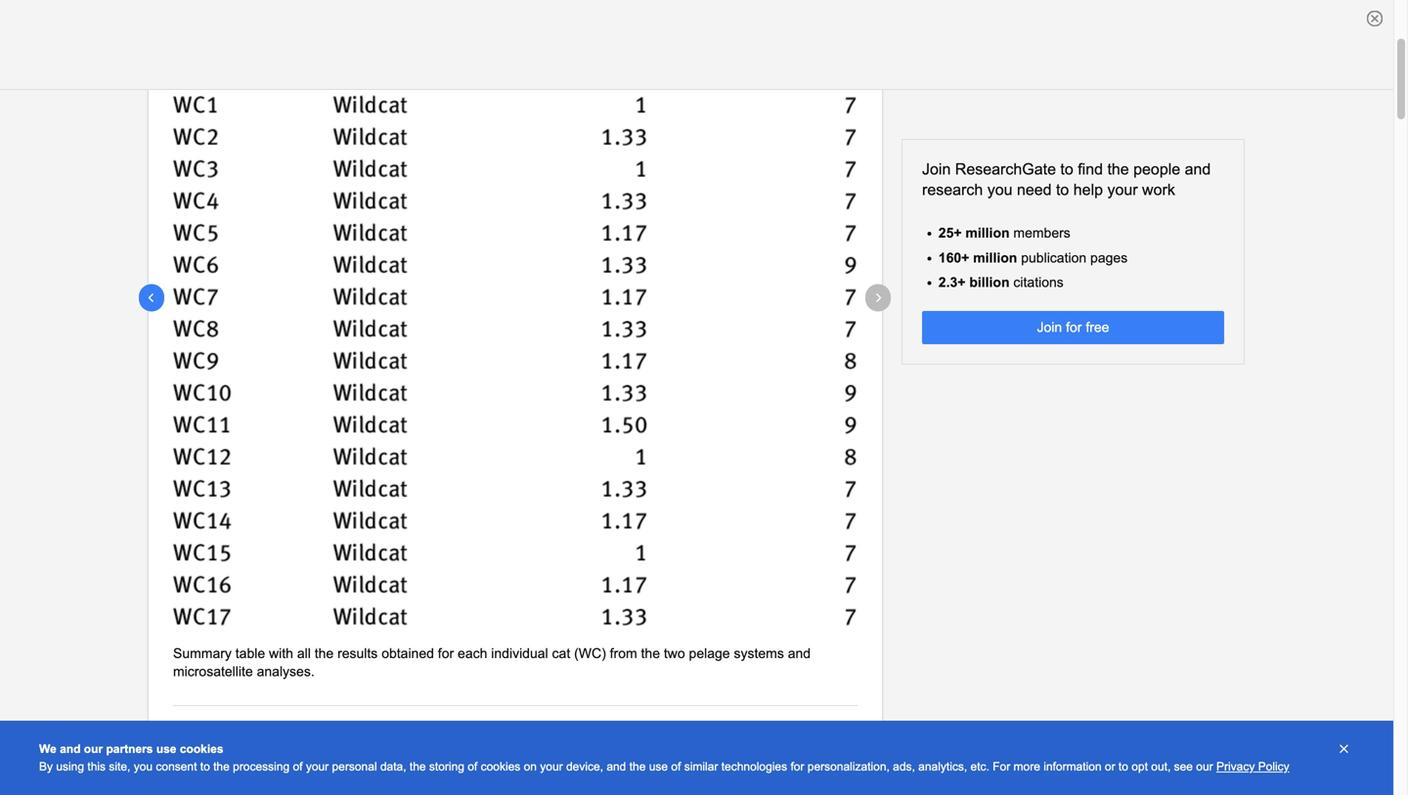 Task type: vqa. For each thing, say whether or not it's contained in the screenshot.


Task type: locate. For each thing, give the bounding box(es) containing it.
using
[[56, 760, 84, 773]]

0 horizontal spatial of
[[293, 760, 303, 773]]

join
[[923, 160, 951, 178], [1038, 320, 1063, 335]]

1 vertical spatial join
[[1038, 320, 1063, 335]]

use up consent at bottom
[[156, 743, 177, 756]]

opt
[[1132, 760, 1148, 773]]

0 horizontal spatial your
[[306, 760, 329, 773]]

1 horizontal spatial our
[[1197, 760, 1214, 773]]

of right storing
[[468, 760, 478, 773]]

0 vertical spatial our
[[84, 743, 103, 756]]

the right device,
[[630, 760, 646, 773]]

2 of from the left
[[468, 760, 478, 773]]

our right see at bottom right
[[1197, 760, 1214, 773]]

and inside join researchgate to find the people and research you need to help your work
[[1185, 160, 1211, 178]]

3 of from the left
[[671, 760, 681, 773]]

0 horizontal spatial our
[[84, 743, 103, 756]]

need
[[1017, 181, 1052, 198]]

25+ million members 160+ million publication pages 2.3+ billion citations
[[939, 226, 1128, 290]]

1 horizontal spatial use
[[649, 760, 668, 773]]

0 vertical spatial for
[[1066, 320, 1082, 335]]

join down citations
[[1038, 320, 1063, 335]]

2 horizontal spatial for
[[1066, 320, 1082, 335]]

to
[[1061, 160, 1074, 178], [1057, 181, 1070, 198], [200, 760, 210, 773], [1119, 760, 1129, 773]]

we and our partners use cookies
[[39, 743, 224, 756]]

2 horizontal spatial your
[[1108, 181, 1138, 198]]

data,
[[380, 760, 407, 773]]

use
[[156, 743, 177, 756], [649, 760, 668, 773]]

members
[[1014, 226, 1071, 241]]

citations
[[1014, 275, 1064, 290]]

the
[[1108, 160, 1130, 178], [315, 646, 334, 661], [641, 646, 660, 661], [213, 760, 230, 773], [410, 760, 426, 773], [630, 760, 646, 773]]

the right find
[[1108, 160, 1130, 178]]

join for join researchgate to find the people and research you need to help your work
[[923, 160, 951, 178]]

site,
[[109, 760, 130, 773]]

million right 25+
[[966, 226, 1010, 241]]

cookies left on
[[481, 760, 521, 773]]

0 horizontal spatial for
[[438, 646, 454, 661]]

1 horizontal spatial of
[[468, 760, 478, 773]]

2 horizontal spatial of
[[671, 760, 681, 773]]

0 vertical spatial join
[[923, 160, 951, 178]]

160+
[[939, 250, 970, 265]]

million
[[966, 226, 1010, 241], [974, 250, 1018, 265]]

we
[[39, 743, 57, 756]]

for left free at the top right of page
[[1066, 320, 1082, 335]]

with
[[269, 646, 293, 661]]

cookies up consent at bottom
[[180, 743, 224, 756]]

(wc)
[[574, 646, 606, 661]]

personal
[[332, 760, 377, 773]]

publication
[[1022, 250, 1087, 265], [256, 732, 331, 749]]

on
[[524, 760, 537, 773]]

your left personal
[[306, 760, 329, 773]]

1 horizontal spatial publication
[[1022, 250, 1087, 265]]

1 vertical spatial use
[[649, 760, 668, 773]]

you down researchgate
[[988, 181, 1013, 198]]

of right processing
[[293, 760, 303, 773]]

0 horizontal spatial join
[[923, 160, 951, 178]]

publication inside 25+ million members 160+ million publication pages 2.3+ billion citations
[[1022, 250, 1087, 265]]

1 vertical spatial publication
[[256, 732, 331, 749]]

find
[[1078, 160, 1104, 178]]

partners
[[106, 743, 153, 756]]

0 horizontal spatial publication
[[256, 732, 331, 749]]

join up research
[[923, 160, 951, 178]]

the right data,
[[410, 760, 426, 773]]

for
[[1066, 320, 1082, 335], [438, 646, 454, 661], [791, 760, 805, 773]]

your
[[1108, 181, 1138, 198], [306, 760, 329, 773], [540, 760, 563, 773]]

of
[[293, 760, 303, 773], [468, 760, 478, 773], [671, 760, 681, 773]]

information
[[1044, 760, 1102, 773]]

0 vertical spatial use
[[156, 743, 177, 756]]

our
[[84, 743, 103, 756], [1197, 760, 1214, 773]]

our up this
[[84, 743, 103, 756]]

and right people
[[1185, 160, 1211, 178]]

pages
[[1091, 250, 1128, 265]]

your right the 'help'
[[1108, 181, 1138, 198]]

similar
[[685, 760, 718, 773]]

for left each
[[438, 646, 454, 661]]

1 horizontal spatial for
[[791, 760, 805, 773]]

use left similar
[[649, 760, 668, 773]]

for right technologies
[[791, 760, 805, 773]]

cat
[[552, 646, 571, 661]]

personalization,
[[808, 760, 890, 773]]

publication down members
[[1022, 250, 1087, 265]]

and right systems
[[788, 646, 811, 661]]

0 horizontal spatial you
[[134, 760, 153, 773]]

1 vertical spatial cookies
[[481, 760, 521, 773]]

0 vertical spatial publication
[[1022, 250, 1087, 265]]

join for free link
[[923, 311, 1225, 345]]

1 horizontal spatial join
[[1038, 320, 1063, 335]]

this
[[87, 760, 106, 773]]

each
[[458, 646, 488, 661]]

publication up processing
[[256, 732, 331, 749]]

to left the 'help'
[[1057, 181, 1070, 198]]

privacy
[[1217, 760, 1255, 773]]

source
[[203, 732, 252, 749]]

1 vertical spatial for
[[438, 646, 454, 661]]

1 vertical spatial our
[[1197, 760, 1214, 773]]

ads,
[[893, 760, 916, 773]]

cookies
[[180, 743, 224, 756], [481, 760, 521, 773]]

1 horizontal spatial you
[[988, 181, 1013, 198]]

your right on
[[540, 760, 563, 773]]

0 vertical spatial cookies
[[180, 743, 224, 756]]

results
[[338, 646, 378, 661]]

research
[[923, 181, 983, 198]]

of left similar
[[671, 760, 681, 773]]

microsatellite
[[173, 664, 253, 679]]

and
[[1185, 160, 1211, 178], [788, 646, 811, 661], [60, 743, 81, 756], [607, 760, 626, 773]]

you
[[988, 181, 1013, 198], [134, 760, 153, 773]]

the left two
[[641, 646, 660, 661]]

more
[[1014, 760, 1041, 773]]

your inside join researchgate to find the people and research you need to help your work
[[1108, 181, 1138, 198]]

you down we and our partners use cookies
[[134, 760, 153, 773]]

join inside join researchgate to find the people and research you need to help your work
[[923, 160, 951, 178]]

pelage
[[689, 646, 730, 661]]

0 vertical spatial you
[[988, 181, 1013, 198]]

million up billion
[[974, 250, 1018, 265]]

billion
[[970, 275, 1010, 290]]

two
[[664, 646, 685, 661]]



Task type: describe. For each thing, give the bounding box(es) containing it.
systems
[[734, 646, 784, 661]]

and right device,
[[607, 760, 626, 773]]

1 vertical spatial you
[[134, 760, 153, 773]]

summary table with all the results obtained for each individual cat (wc) from the two pelage systems and microsatellite analyses.
[[173, 646, 811, 679]]

individual
[[491, 646, 548, 661]]

summary
[[173, 646, 232, 661]]

work
[[1143, 181, 1176, 198]]

1 horizontal spatial your
[[540, 760, 563, 773]]

2 vertical spatial for
[[791, 760, 805, 773]]

researchgate
[[956, 160, 1057, 178]]

0 horizontal spatial cookies
[[180, 743, 224, 756]]

source publication
[[203, 732, 331, 749]]

technologies
[[722, 760, 788, 773]]

join for join for free
[[1038, 320, 1063, 335]]

✕
[[1340, 743, 1349, 756]]

for
[[993, 760, 1011, 773]]

see
[[1175, 760, 1194, 773]]

policy
[[1259, 760, 1290, 773]]

to right or
[[1119, 760, 1129, 773]]

analytics,
[[919, 760, 968, 773]]

obtained
[[382, 646, 434, 661]]

for inside summary table with all the results obtained for each individual cat (wc) from the two pelage systems and microsatellite analyses.
[[438, 646, 454, 661]]

by
[[39, 760, 53, 773]]

to left find
[[1061, 160, 1074, 178]]

out,
[[1152, 760, 1171, 773]]

help
[[1074, 181, 1104, 198]]

consent
[[156, 760, 197, 773]]

the right all
[[315, 646, 334, 661]]

2.3+
[[939, 275, 966, 290]]

summary table with all the results obtained for each individual cat (wc) from the two pelage systems and microsatellite analyses. image
[[173, 0, 858, 631]]

to right consent at bottom
[[200, 760, 210, 773]]

storing
[[429, 760, 465, 773]]

privacy policy link
[[1217, 760, 1290, 773]]

analyses.
[[257, 664, 315, 679]]

people
[[1134, 160, 1181, 178]]

table
[[236, 646, 265, 661]]

and inside summary table with all the results obtained for each individual cat (wc) from the two pelage systems and microsatellite analyses.
[[788, 646, 811, 661]]

processing
[[233, 760, 290, 773]]

1 vertical spatial million
[[974, 250, 1018, 265]]

size m image
[[170, 721, 200, 750]]

from
[[610, 646, 638, 661]]

1 of from the left
[[293, 760, 303, 773]]

the inside join researchgate to find the people and research you need to help your work
[[1108, 160, 1130, 178]]

device,
[[566, 760, 604, 773]]

or
[[1105, 760, 1116, 773]]

all
[[297, 646, 311, 661]]

0 horizontal spatial use
[[156, 743, 177, 756]]

by using this site, you consent to the processing of your personal data, the storing of cookies on your device, and the use of similar technologies for personalization, ads, analytics, etc. for more information or to opt out, see our privacy policy
[[39, 760, 1290, 773]]

you inside join researchgate to find the people and research you need to help your work
[[988, 181, 1013, 198]]

and up using
[[60, 743, 81, 756]]

25+
[[939, 226, 962, 241]]

join for free
[[1038, 320, 1110, 335]]

join researchgate to find the people and research you need to help your work
[[923, 160, 1211, 198]]

free
[[1086, 320, 1110, 335]]

etc.
[[971, 760, 990, 773]]

0 vertical spatial million
[[966, 226, 1010, 241]]

1 horizontal spatial cookies
[[481, 760, 521, 773]]

the down the source
[[213, 760, 230, 773]]

✕ button
[[1334, 741, 1355, 758]]



